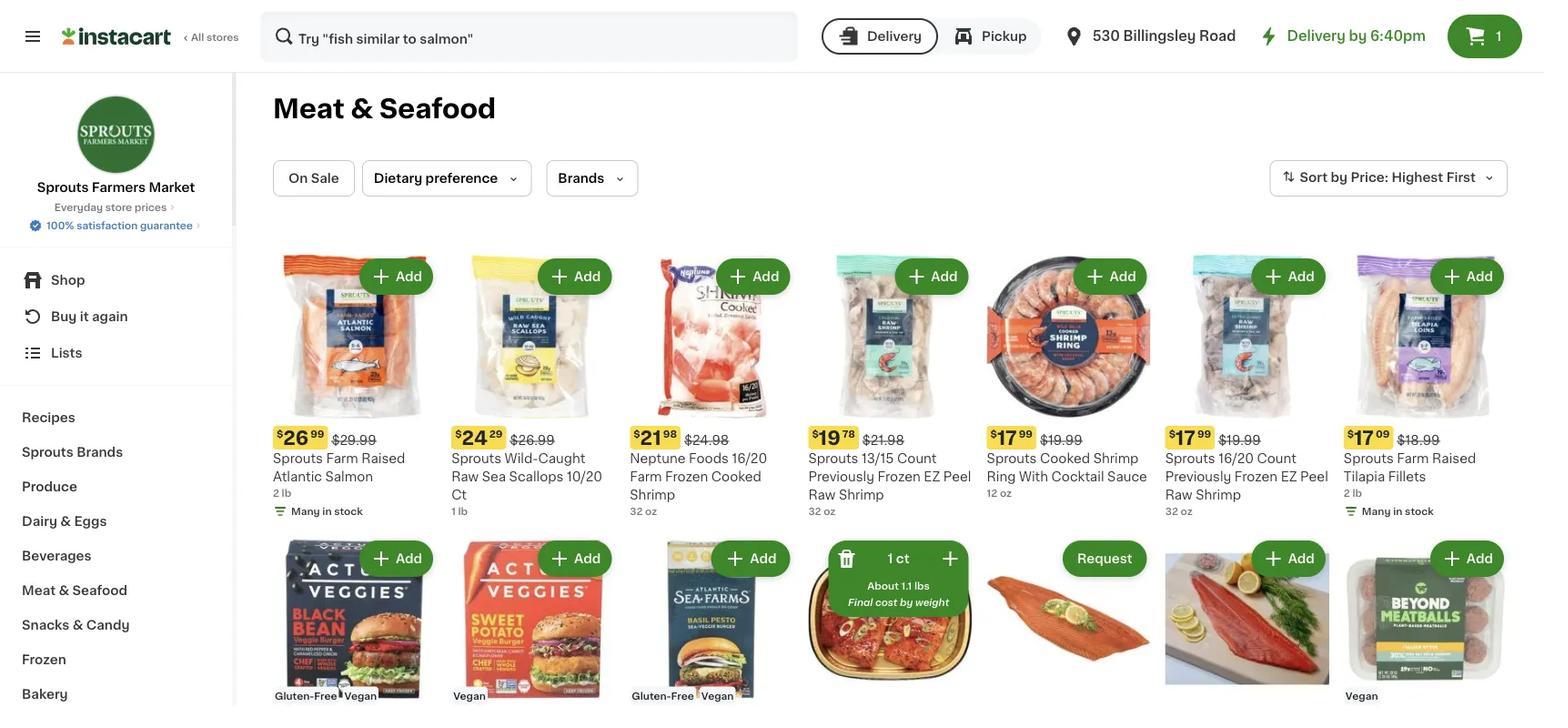 Task type: vqa. For each thing, say whether or not it's contained in the screenshot.


Task type: locate. For each thing, give the bounding box(es) containing it.
delivery button
[[822, 18, 938, 55]]

meat & seafood up dietary
[[273, 96, 496, 122]]

1 2 from the left
[[273, 488, 279, 498]]

2 inside sprouts farm raised atlantic salmon 2 lb
[[273, 488, 279, 498]]

sprouts for sprouts brands
[[22, 446, 73, 459]]

request
[[1077, 552, 1133, 565]]

2 16/20 from the left
[[1219, 452, 1254, 465]]

ez left tilapia
[[1281, 471, 1297, 483]]

cooked inside sprouts cooked shrimp ring with cocktail sauce 12 oz
[[1040, 452, 1090, 465]]

0 horizontal spatial farm
[[326, 452, 358, 465]]

4 vegan from the left
[[1346, 690, 1378, 700]]

snacks
[[22, 619, 69, 631]]

farm
[[326, 452, 358, 465], [1397, 452, 1429, 465], [630, 471, 662, 483]]

2 many from the left
[[1362, 507, 1391, 517]]

2 17 from the left
[[1176, 428, 1196, 447]]

3 99 from the left
[[1197, 429, 1211, 439]]

frozen
[[665, 471, 708, 483], [1235, 471, 1278, 483], [878, 471, 921, 483], [22, 653, 66, 666]]

2 ez from the left
[[924, 471, 940, 483]]

& inside snacks & candy link
[[73, 619, 83, 631]]

2 raised from the left
[[1432, 452, 1476, 465]]

5 $ from the left
[[1169, 429, 1176, 439]]

0 horizontal spatial 99
[[310, 429, 324, 439]]

0 horizontal spatial lb
[[282, 488, 291, 498]]

2 down tilapia
[[1344, 488, 1350, 498]]

2 count from the left
[[897, 452, 937, 465]]

$19.99
[[1040, 434, 1082, 447], [1219, 434, 1261, 447]]

$ 17 99
[[991, 428, 1033, 447]]

530 billingsley road button
[[1063, 11, 1236, 62]]

sprouts inside sprouts farm raised atlantic salmon 2 lb
[[273, 452, 323, 465]]

1 horizontal spatial free
[[671, 690, 694, 700]]

2 horizontal spatial 32
[[1165, 507, 1178, 517]]

1 stock from the left
[[334, 507, 363, 517]]

$ inside $ 17 99 $19.99 sprouts 16/20 count previously frozen ez peel raw shrimp 32 oz
[[1169, 429, 1176, 439]]

sprouts wild-caught raw sea scallops 10/20 ct 1 lb
[[451, 452, 602, 517]]

dairy
[[22, 515, 57, 528]]

1 horizontal spatial gluten-free vegan
[[632, 690, 734, 700]]

1 previously from the left
[[1165, 471, 1231, 483]]

& for meat & seafood link
[[59, 584, 69, 597]]

2 $17.99 original price: $19.99 element from the left
[[1165, 426, 1329, 450]]

final
[[848, 597, 873, 608]]

bakery link
[[11, 677, 221, 707]]

16/20 inside neptune foods 16/20 farm frozen cooked shrimp 32 oz
[[732, 452, 767, 465]]

1 raised from the left
[[361, 452, 405, 465]]

count inside $ 17 99 $19.99 sprouts 16/20 count previously frozen ez peel raw shrimp 32 oz
[[1257, 452, 1297, 465]]

raw inside $ 19 78 $21.98 sprouts 13/15 count previously frozen ez peel raw shrimp 32 oz
[[808, 489, 836, 502]]

$17.99 original price: $19.99 element
[[987, 426, 1151, 450], [1165, 426, 1329, 450]]

$ for $ 26 99
[[277, 429, 283, 439]]

0 horizontal spatial $17.99 original price: $19.99 element
[[987, 426, 1151, 450]]

raw inside $ 17 99 $19.99 sprouts 16/20 count previously frozen ez peel raw shrimp 32 oz
[[1165, 489, 1193, 501]]

raised inside sprouts farm raised tilapia fillets 2 lb
[[1432, 452, 1476, 465]]

sale
[[311, 172, 339, 185]]

1 vertical spatial cooked
[[711, 471, 761, 483]]

1 horizontal spatial $17.99 original price: $19.99 element
[[1165, 426, 1329, 450]]

1 count from the left
[[1257, 452, 1297, 465]]

0 horizontal spatial many
[[291, 507, 320, 517]]

0 horizontal spatial brands
[[77, 446, 123, 459]]

1 horizontal spatial 16/20
[[1219, 452, 1254, 465]]

32 for 17
[[1165, 507, 1178, 517]]

32 inside $ 19 78 $21.98 sprouts 13/15 count previously frozen ez peel raw shrimp 32 oz
[[808, 507, 821, 517]]

2 down the atlantic at the left
[[273, 488, 279, 498]]

1 horizontal spatial vegan button
[[1344, 537, 1508, 707]]

99 inside $ 17 99
[[1019, 429, 1033, 439]]

sort
[[1300, 171, 1328, 184]]

2 horizontal spatial by
[[1349, 30, 1367, 43]]

shrimp inside $ 17 99 $19.99 sprouts 16/20 count previously frozen ez peel raw shrimp 32 oz
[[1196, 489, 1241, 501]]

lb down tilapia
[[1353, 488, 1362, 498]]

raised for 26
[[361, 452, 405, 465]]

lb inside sprouts farm raised tilapia fillets 2 lb
[[1353, 488, 1362, 498]]

0 horizontal spatial meat
[[22, 584, 56, 597]]

shrimp
[[1093, 452, 1139, 465], [630, 489, 675, 501], [1196, 489, 1241, 501], [839, 489, 884, 502]]

$ inside $ 19 78 $21.98 sprouts 13/15 count previously frozen ez peel raw shrimp 32 oz
[[812, 429, 819, 439]]

1 horizontal spatial raw
[[808, 489, 836, 502]]

& down the beverages
[[59, 584, 69, 597]]

1 horizontal spatial farm
[[630, 471, 662, 483]]

1 vertical spatial 1
[[451, 507, 456, 517]]

sprouts farm raised tilapia fillets 2 lb
[[1344, 452, 1476, 498]]

lb down 'ct'
[[458, 507, 468, 517]]

lb down the atlantic at the left
[[282, 488, 291, 498]]

0 horizontal spatial 2
[[273, 488, 279, 498]]

many for 17
[[1362, 507, 1391, 517]]

with
[[1019, 471, 1048, 483]]

0 horizontal spatial 16/20
[[732, 452, 767, 465]]

snacks & candy link
[[11, 608, 221, 642]]

peel inside $ 17 99 $19.99 sprouts 16/20 count previously frozen ez peel raw shrimp 32 oz
[[1300, 471, 1328, 483]]

1 horizontal spatial ez
[[1281, 471, 1297, 483]]

1 horizontal spatial lb
[[458, 507, 468, 517]]

ez inside $ 19 78 $21.98 sprouts 13/15 count previously frozen ez peel raw shrimp 32 oz
[[924, 471, 940, 483]]

cooked up cocktail
[[1040, 452, 1090, 465]]

1 ct
[[888, 552, 910, 565]]

product group
[[273, 255, 437, 522], [451, 255, 615, 519], [630, 255, 794, 519], [808, 255, 972, 519], [987, 255, 1151, 501], [1165, 255, 1329, 519], [1344, 255, 1508, 522], [273, 537, 437, 707], [451, 537, 615, 707], [630, 537, 794, 707], [808, 537, 972, 707], [987, 537, 1151, 707], [1165, 537, 1329, 707], [1344, 537, 1508, 707]]

farmers
[[92, 181, 146, 194]]

& left candy
[[73, 619, 83, 631]]

eggs
[[74, 515, 107, 528]]

$ inside $ 26 99
[[277, 429, 283, 439]]

seafood up dietary preference
[[379, 96, 496, 122]]

17 inside $17.99 original price: $19.99 element
[[997, 428, 1017, 447]]

about 1.1 lbs final cost by weight
[[848, 581, 949, 608]]

ez inside $ 17 99 $19.99 sprouts 16/20 count previously frozen ez peel raw shrimp 32 oz
[[1281, 471, 1297, 483]]

2 gluten- from the left
[[632, 690, 671, 700]]

product group containing 26
[[273, 255, 437, 522]]

cooked down foods
[[711, 471, 761, 483]]

1 horizontal spatial meat & seafood
[[273, 96, 496, 122]]

all stores link
[[62, 11, 240, 62]]

1 horizontal spatial 99
[[1019, 429, 1033, 439]]

& up on sale button
[[351, 96, 373, 122]]

sea
[[482, 471, 506, 483]]

price: highest first
[[1351, 171, 1476, 184]]

previously right 'sauce'
[[1165, 471, 1231, 483]]

wild-
[[505, 452, 538, 465]]

2 vertical spatial by
[[900, 597, 913, 608]]

0 horizontal spatial delivery
[[867, 30, 922, 43]]

seafood
[[379, 96, 496, 122], [72, 584, 127, 597]]

Search field
[[262, 13, 796, 60]]

1 ez from the left
[[1281, 471, 1297, 483]]

ez
[[1281, 471, 1297, 483], [924, 471, 940, 483]]

1 horizontal spatial many in stock
[[1362, 507, 1434, 517]]

1 horizontal spatial in
[[1393, 507, 1403, 517]]

previously
[[1165, 471, 1231, 483], [808, 471, 874, 483]]

stock down the salmon at bottom left
[[334, 507, 363, 517]]

1 32 from the left
[[630, 507, 643, 517]]

sprouts inside $ 19 78 $21.98 sprouts 13/15 count previously frozen ez peel raw shrimp 32 oz
[[808, 452, 858, 465]]

1 horizontal spatial 2
[[1344, 488, 1350, 498]]

12
[[987, 488, 998, 498]]

0 horizontal spatial gluten-free vegan
[[275, 690, 377, 700]]

in for 26
[[322, 507, 332, 517]]

peel inside $ 19 78 $21.98 sprouts 13/15 count previously frozen ez peel raw shrimp 32 oz
[[943, 471, 971, 483]]

by right sort
[[1331, 171, 1348, 184]]

$17.09 original price: $18.99 element
[[1344, 426, 1508, 450]]

0 horizontal spatial seafood
[[72, 584, 127, 597]]

gluten-
[[275, 690, 314, 700], [632, 690, 671, 700]]

1 horizontal spatial 1
[[888, 552, 893, 565]]

1 horizontal spatial previously
[[1165, 471, 1231, 483]]

free
[[314, 690, 337, 700], [671, 690, 694, 700]]

2 2 from the left
[[1344, 488, 1350, 498]]

0 horizontal spatial many in stock
[[291, 507, 363, 517]]

1 horizontal spatial 17
[[1176, 428, 1196, 447]]

satisfaction
[[77, 221, 138, 231]]

billingsley
[[1123, 30, 1196, 43]]

2 in from the left
[[1393, 507, 1403, 517]]

sprouts inside sprouts cooked shrimp ring with cocktail sauce 12 oz
[[987, 452, 1037, 465]]

29
[[489, 429, 503, 439]]

17 inside $17.09 original price: $18.99 element
[[1354, 428, 1374, 447]]

1 horizontal spatial raised
[[1432, 452, 1476, 465]]

0 horizontal spatial 32
[[630, 507, 643, 517]]

peel left ring
[[943, 471, 971, 483]]

6 $ from the left
[[812, 429, 819, 439]]

many in stock down sprouts farm raised atlantic salmon 2 lb
[[291, 507, 363, 517]]

32 inside neptune foods 16/20 farm frozen cooked shrimp 32 oz
[[630, 507, 643, 517]]

$ inside $ 24 29
[[455, 429, 462, 439]]

many down the atlantic at the left
[[291, 507, 320, 517]]

1 vertical spatial meat
[[22, 584, 56, 597]]

sprouts for sprouts farm raised atlantic salmon 2 lb
[[273, 452, 323, 465]]

in down sprouts farm raised atlantic salmon 2 lb
[[322, 507, 332, 517]]

2 32 from the left
[[1165, 507, 1178, 517]]

2 horizontal spatial farm
[[1397, 452, 1429, 465]]

meat & seafood up snacks & candy
[[22, 584, 127, 597]]

1 17 from the left
[[997, 428, 1017, 447]]

0 horizontal spatial cooked
[[711, 471, 761, 483]]

1 horizontal spatial count
[[1257, 452, 1297, 465]]

oz inside $ 17 99 $19.99 sprouts 16/20 count previously frozen ez peel raw shrimp 32 oz
[[1181, 507, 1193, 517]]

recipes link
[[11, 400, 221, 435]]

1 horizontal spatial cooked
[[1040, 452, 1090, 465]]

sprouts inside sprouts wild-caught raw sea scallops 10/20 ct 1 lb
[[451, 452, 501, 465]]

0 horizontal spatial in
[[322, 507, 332, 517]]

in down 'fillets'
[[1393, 507, 1403, 517]]

0 vertical spatial meat
[[273, 96, 344, 122]]

1 button
[[1448, 15, 1522, 58]]

0 vertical spatial meat & seafood
[[273, 96, 496, 122]]

None search field
[[260, 11, 798, 62]]

1 16/20 from the left
[[732, 452, 767, 465]]

raised inside sprouts farm raised atlantic salmon 2 lb
[[361, 452, 405, 465]]

cost
[[875, 597, 897, 608]]

sprouts for sprouts farmers market
[[37, 181, 89, 194]]

seafood up candy
[[72, 584, 127, 597]]

pickup
[[982, 30, 1027, 43]]

$ inside $ 17 99
[[991, 429, 997, 439]]

service type group
[[822, 18, 1042, 55]]

7 $ from the left
[[1347, 429, 1354, 439]]

2 vertical spatial 1
[[888, 552, 893, 565]]

4 $ from the left
[[991, 429, 997, 439]]

1 vertical spatial by
[[1331, 171, 1348, 184]]

0 horizontal spatial by
[[900, 597, 913, 608]]

all
[[191, 32, 204, 42]]

in
[[322, 507, 332, 517], [1393, 507, 1403, 517]]

1 vertical spatial seafood
[[72, 584, 127, 597]]

farm inside sprouts farm raised atlantic salmon 2 lb
[[326, 452, 358, 465]]

1 vegan button from the left
[[451, 537, 615, 707]]

sprouts
[[37, 181, 89, 194], [22, 446, 73, 459], [273, 452, 323, 465], [451, 452, 501, 465], [987, 452, 1037, 465], [1165, 452, 1215, 465], [808, 452, 858, 465], [1344, 452, 1394, 465]]

by down 1.1
[[900, 597, 913, 608]]

oz
[[1000, 488, 1012, 498], [645, 507, 657, 517], [1181, 507, 1193, 517], [824, 507, 836, 517]]

2 stock from the left
[[1405, 507, 1434, 517]]

0 horizontal spatial raw
[[451, 471, 479, 483]]

2 vegan from the left
[[453, 690, 486, 700]]

ez for 19
[[924, 471, 940, 483]]

2 free from the left
[[671, 690, 694, 700]]

lb inside sprouts farm raised atlantic salmon 2 lb
[[282, 488, 291, 498]]

0 horizontal spatial raised
[[361, 452, 405, 465]]

1 for 1
[[1496, 30, 1502, 43]]

lb for 26
[[282, 488, 291, 498]]

99
[[310, 429, 324, 439], [1019, 429, 1033, 439], [1197, 429, 1211, 439]]

0 horizontal spatial count
[[897, 452, 937, 465]]

99 inside $ 17 99 $19.99 sprouts 16/20 count previously frozen ez peel raw shrimp 32 oz
[[1197, 429, 1211, 439]]

dairy & eggs
[[22, 515, 107, 528]]

meat up on sale button
[[273, 96, 344, 122]]

previously for 19
[[808, 471, 874, 483]]

99 inside $ 26 99
[[310, 429, 324, 439]]

stock
[[334, 507, 363, 517], [1405, 507, 1434, 517]]

previously down 13/15 on the right of page
[[808, 471, 874, 483]]

previously inside $ 19 78 $21.98 sprouts 13/15 count previously frozen ez peel raw shrimp 32 oz
[[808, 471, 874, 483]]

0 horizontal spatial meat & seafood
[[22, 584, 127, 597]]

raw for 17
[[1165, 489, 1193, 501]]

17 inside $ 17 99 $19.99 sprouts 16/20 count previously frozen ez peel raw shrimp 32 oz
[[1176, 428, 1196, 447]]

2 peel from the left
[[943, 471, 971, 483]]

32
[[630, 507, 643, 517], [1165, 507, 1178, 517], [808, 507, 821, 517]]

count inside $ 19 78 $21.98 sprouts 13/15 count previously frozen ez peel raw shrimp 32 oz
[[897, 452, 937, 465]]

everyday store prices link
[[54, 200, 178, 215]]

0 horizontal spatial peel
[[943, 471, 971, 483]]

0 vertical spatial seafood
[[379, 96, 496, 122]]

0 horizontal spatial ez
[[924, 471, 940, 483]]

3 $ from the left
[[634, 429, 640, 439]]

on sale
[[288, 172, 339, 185]]

& inside meat & seafood link
[[59, 584, 69, 597]]

1 horizontal spatial stock
[[1405, 507, 1434, 517]]

many in stock down 'fillets'
[[1362, 507, 1434, 517]]

2 horizontal spatial 17
[[1354, 428, 1374, 447]]

raw inside sprouts wild-caught raw sea scallops 10/20 ct 1 lb
[[451, 471, 479, 483]]

0 vertical spatial cooked
[[1040, 452, 1090, 465]]

0 horizontal spatial free
[[314, 690, 337, 700]]

farm down $18.99
[[1397, 452, 1429, 465]]

1 gluten-free vegan from the left
[[275, 690, 377, 700]]

1 $ from the left
[[277, 429, 283, 439]]

sprouts for sprouts farm raised tilapia fillets 2 lb
[[1344, 452, 1394, 465]]

raw for 19
[[808, 489, 836, 502]]

$21.98
[[862, 434, 904, 447]]

shrimp inside sprouts cooked shrimp ring with cocktail sauce 12 oz
[[1093, 452, 1139, 465]]

1 $17.99 original price: $19.99 element from the left
[[987, 426, 1151, 450]]

by left 6:40pm
[[1349, 30, 1367, 43]]

store
[[105, 202, 132, 212]]

sprouts inside sprouts farm raised tilapia fillets 2 lb
[[1344, 452, 1394, 465]]

$ inside $ 17 09
[[1347, 429, 1354, 439]]

1 horizontal spatial meat
[[273, 96, 344, 122]]

0 horizontal spatial $19.99
[[1040, 434, 1082, 447]]

99 for 17
[[1019, 429, 1033, 439]]

raised down $29.99 on the left of page
[[361, 452, 405, 465]]

vegan button
[[451, 537, 615, 707], [1344, 537, 1508, 707]]

sprouts brands
[[22, 446, 123, 459]]

many in stock for 17
[[1362, 507, 1434, 517]]

2 for 17
[[1344, 488, 1350, 498]]

candy
[[86, 619, 130, 631]]

instacart logo image
[[62, 25, 171, 47]]

peel left tilapia
[[1300, 471, 1328, 483]]

add button
[[361, 260, 431, 293], [540, 260, 610, 293], [718, 260, 788, 293], [897, 260, 967, 293], [1075, 260, 1145, 293], [1254, 260, 1324, 293], [1432, 260, 1502, 293], [361, 542, 431, 575], [540, 542, 610, 575], [717, 542, 788, 575], [1254, 542, 1324, 575], [1432, 542, 1502, 575]]

99 for sprouts 16/20 count previously frozen ez peel raw shrimp
[[1197, 429, 1211, 439]]

2 horizontal spatial 99
[[1197, 429, 1211, 439]]

$ for $ 17 99
[[991, 429, 997, 439]]

1 horizontal spatial peel
[[1300, 471, 1328, 483]]

Price: Highest First Sort by field
[[1270, 160, 1508, 197]]

0 horizontal spatial 17
[[997, 428, 1017, 447]]

2 previously from the left
[[808, 471, 874, 483]]

0 horizontal spatial 1
[[451, 507, 456, 517]]

by for sort
[[1331, 171, 1348, 184]]

frozen inside $ 17 99 $19.99 sprouts 16/20 count previously frozen ez peel raw shrimp 32 oz
[[1235, 471, 1278, 483]]

sort by
[[1300, 171, 1348, 184]]

1 horizontal spatial brands
[[558, 172, 604, 185]]

many
[[291, 507, 320, 517], [1362, 507, 1391, 517]]

brands inside dropdown button
[[558, 172, 604, 185]]

1 horizontal spatial delivery
[[1287, 30, 1346, 43]]

$ inside $ 21 98
[[634, 429, 640, 439]]

many for 26
[[291, 507, 320, 517]]

$
[[277, 429, 283, 439], [455, 429, 462, 439], [634, 429, 640, 439], [991, 429, 997, 439], [1169, 429, 1176, 439], [812, 429, 819, 439], [1347, 429, 1354, 439]]

many down tilapia
[[1362, 507, 1391, 517]]

0 horizontal spatial previously
[[808, 471, 874, 483]]

530
[[1092, 30, 1120, 43]]

2 $19.99 from the left
[[1219, 434, 1261, 447]]

2 horizontal spatial 1
[[1496, 30, 1502, 43]]

meat up snacks
[[22, 584, 56, 597]]

1 horizontal spatial by
[[1331, 171, 1348, 184]]

oz inside neptune foods 16/20 farm frozen cooked shrimp 32 oz
[[645, 507, 657, 517]]

0 horizontal spatial vegan button
[[451, 537, 615, 707]]

raised
[[361, 452, 405, 465], [1432, 452, 1476, 465]]

2 many in stock from the left
[[1362, 507, 1434, 517]]

26
[[283, 428, 309, 447]]

ez down '$19.78 original price: $21.98' element
[[924, 471, 940, 483]]

2 for 26
[[273, 488, 279, 498]]

2 inside sprouts farm raised tilapia fillets 2 lb
[[1344, 488, 1350, 498]]

&
[[351, 96, 373, 122], [60, 515, 71, 528], [59, 584, 69, 597], [73, 619, 83, 631]]

1 horizontal spatial gluten-
[[632, 690, 671, 700]]

2 horizontal spatial raw
[[1165, 489, 1193, 501]]

farm inside sprouts farm raised tilapia fillets 2 lb
[[1397, 452, 1429, 465]]

caught
[[538, 452, 585, 465]]

1 in from the left
[[322, 507, 332, 517]]

2 horizontal spatial lb
[[1353, 488, 1362, 498]]

1 horizontal spatial 32
[[808, 507, 821, 517]]

16/20
[[732, 452, 767, 465], [1219, 452, 1254, 465]]

3 32 from the left
[[808, 507, 821, 517]]

3 17 from the left
[[1354, 428, 1374, 447]]

1 inside "button"
[[1496, 30, 1502, 43]]

peel for 19
[[943, 471, 971, 483]]

99 for 26
[[310, 429, 324, 439]]

count
[[1257, 452, 1297, 465], [897, 452, 937, 465]]

stock down 'fillets'
[[1405, 507, 1434, 517]]

1 99 from the left
[[310, 429, 324, 439]]

farm down neptune
[[630, 471, 662, 483]]

1 horizontal spatial $19.99
[[1219, 434, 1261, 447]]

1 vertical spatial meat & seafood
[[22, 584, 127, 597]]

farm up the salmon at bottom left
[[326, 452, 358, 465]]

raised down $17.09 original price: $18.99 element
[[1432, 452, 1476, 465]]

& inside 'dairy & eggs' link
[[60, 515, 71, 528]]

sauce
[[1107, 471, 1147, 483]]

sprouts for sprouts cooked shrimp ring with cocktail sauce 12 oz
[[987, 452, 1037, 465]]

0 vertical spatial brands
[[558, 172, 604, 185]]

previously inside $ 17 99 $19.99 sprouts 16/20 count previously frozen ez peel raw shrimp 32 oz
[[1165, 471, 1231, 483]]

by inside field
[[1331, 171, 1348, 184]]

shrimp inside neptune foods 16/20 farm frozen cooked shrimp 32 oz
[[630, 489, 675, 501]]

brands
[[558, 172, 604, 185], [77, 446, 123, 459]]

2 99 from the left
[[1019, 429, 1033, 439]]

0 vertical spatial 1
[[1496, 30, 1502, 43]]

1 peel from the left
[[1300, 471, 1328, 483]]

buy it again link
[[11, 298, 221, 335]]

neptune
[[630, 452, 686, 465]]

2 $ from the left
[[455, 429, 462, 439]]

1 horizontal spatial many
[[1362, 507, 1391, 517]]

1 $19.99 from the left
[[1040, 434, 1082, 447]]

& left eggs
[[60, 515, 71, 528]]

delivery inside button
[[867, 30, 922, 43]]

32 inside $ 17 99 $19.99 sprouts 16/20 count previously frozen ez peel raw shrimp 32 oz
[[1165, 507, 1178, 517]]

1 many from the left
[[291, 507, 320, 517]]

1 many in stock from the left
[[291, 507, 363, 517]]

0 horizontal spatial gluten-
[[275, 690, 314, 700]]

1 free from the left
[[314, 690, 337, 700]]

0 vertical spatial by
[[1349, 30, 1367, 43]]

0 horizontal spatial stock
[[334, 507, 363, 517]]

lb inside sprouts wild-caught raw sea scallops 10/20 ct 1 lb
[[458, 507, 468, 517]]

vegan
[[344, 690, 377, 700], [453, 690, 486, 700], [701, 690, 734, 700], [1346, 690, 1378, 700]]



Task type: describe. For each thing, give the bounding box(es) containing it.
oz inside $ 19 78 $21.98 sprouts 13/15 count previously frozen ez peel raw shrimp 32 oz
[[824, 507, 836, 517]]

many in stock for 26
[[291, 507, 363, 517]]

100% satisfaction guarantee
[[46, 221, 193, 231]]

peel for 17
[[1300, 471, 1328, 483]]

lists link
[[11, 335, 221, 371]]

sprouts farmers market
[[37, 181, 195, 194]]

atlantic
[[273, 471, 322, 483]]

tilapia
[[1344, 471, 1385, 483]]

$ 24 29
[[455, 428, 503, 447]]

fillets
[[1388, 471, 1426, 483]]

17 for $ 17 99
[[997, 428, 1017, 447]]

sprouts for sprouts wild-caught raw sea scallops 10/20 ct 1 lb
[[451, 452, 501, 465]]

produce link
[[11, 470, 221, 504]]

100% satisfaction guarantee button
[[28, 215, 204, 233]]

cooked inside neptune foods 16/20 farm frozen cooked shrimp 32 oz
[[711, 471, 761, 483]]

32 for 19
[[808, 507, 821, 517]]

17 for $ 17 99 $19.99 sprouts 16/20 count previously frozen ez peel raw shrimp 32 oz
[[1176, 428, 1196, 447]]

$18.99
[[1397, 434, 1440, 447]]

$ for $ 21 98
[[634, 429, 640, 439]]

buy it again
[[51, 310, 128, 323]]

sprouts inside $ 17 99 $19.99 sprouts 16/20 count previously frozen ez peel raw shrimp 32 oz
[[1165, 452, 1215, 465]]

16/20 inside $ 17 99 $19.99 sprouts 16/20 count previously frozen ez peel raw shrimp 32 oz
[[1219, 452, 1254, 465]]

1 inside sprouts wild-caught raw sea scallops 10/20 ct 1 lb
[[451, 507, 456, 517]]

stock for 17
[[1405, 507, 1434, 517]]

price:
[[1351, 171, 1389, 184]]

buy
[[51, 310, 77, 323]]

17 for $ 17 09
[[1354, 428, 1374, 447]]

beverages link
[[11, 539, 221, 573]]

shrimp inside $ 19 78 $21.98 sprouts 13/15 count previously frozen ez peel raw shrimp 32 oz
[[839, 489, 884, 502]]

ez for 17
[[1281, 471, 1297, 483]]

by inside about 1.1 lbs final cost by weight
[[900, 597, 913, 608]]

delivery for delivery
[[867, 30, 922, 43]]

market
[[149, 181, 195, 194]]

about
[[867, 581, 899, 591]]

$26.99
[[510, 434, 555, 447]]

$ for $ 17 09
[[1347, 429, 1354, 439]]

$ 21 98
[[634, 428, 677, 447]]

$19.78 original price: $21.98 element
[[808, 426, 972, 450]]

delivery for delivery by 6:40pm
[[1287, 30, 1346, 43]]

sprouts farmers market logo image
[[76, 95, 156, 175]]

1 horizontal spatial seafood
[[379, 96, 496, 122]]

neptune foods 16/20 farm frozen cooked shrimp 32 oz
[[630, 452, 767, 517]]

$ 26 99
[[277, 428, 324, 447]]

frozen inside neptune foods 16/20 farm frozen cooked shrimp 32 oz
[[665, 471, 708, 483]]

$ 17 99 $19.99 sprouts 16/20 count previously frozen ez peel raw shrimp 32 oz
[[1165, 428, 1328, 517]]

1 vegan from the left
[[344, 690, 377, 700]]

brands button
[[546, 160, 638, 197]]

$ for $ 17 99 $19.99 sprouts 16/20 count previously frozen ez peel raw shrimp 32 oz
[[1169, 429, 1176, 439]]

19
[[819, 428, 841, 447]]

farm for 26
[[326, 452, 358, 465]]

frozen inside $ 19 78 $21.98 sprouts 13/15 count previously frozen ez peel raw shrimp 32 oz
[[878, 471, 921, 483]]

$24.29 original price: $26.99 element
[[451, 426, 615, 450]]

cocktail
[[1052, 471, 1104, 483]]

lbs
[[914, 581, 930, 591]]

sprouts cooked shrimp ring with cocktail sauce 12 oz
[[987, 452, 1147, 498]]

delivery by 6:40pm
[[1287, 30, 1426, 43]]

farm inside neptune foods 16/20 farm frozen cooked shrimp 32 oz
[[630, 471, 662, 483]]

shop
[[51, 274, 85, 287]]

& for snacks & candy link
[[73, 619, 83, 631]]

lists
[[51, 347, 82, 359]]

increment quantity of sprouts island jerk salmon meal image
[[940, 548, 961, 570]]

it
[[80, 310, 89, 323]]

product group containing request
[[987, 537, 1151, 707]]

oz inside sprouts cooked shrimp ring with cocktail sauce 12 oz
[[1000, 488, 1012, 498]]

$ for $ 19 78 $21.98 sprouts 13/15 count previously frozen ez peel raw shrimp 32 oz
[[812, 429, 819, 439]]

road
[[1199, 30, 1236, 43]]

$ for $ 24 29
[[455, 429, 462, 439]]

78
[[842, 429, 855, 439]]

raised for 17
[[1432, 452, 1476, 465]]

530 billingsley road
[[1092, 30, 1236, 43]]

meat & seafood link
[[11, 573, 221, 608]]

6:40pm
[[1370, 30, 1426, 43]]

1 gluten- from the left
[[275, 690, 314, 700]]

by for delivery
[[1349, 30, 1367, 43]]

previously for 17
[[1165, 471, 1231, 483]]

lb for 17
[[1353, 488, 1362, 498]]

sprouts brands link
[[11, 435, 221, 470]]

in for 17
[[1393, 507, 1403, 517]]

10/20
[[567, 471, 602, 483]]

again
[[92, 310, 128, 323]]

ct
[[451, 489, 467, 501]]

100%
[[46, 221, 74, 231]]

farm for 17
[[1397, 452, 1429, 465]]

dairy & eggs link
[[11, 504, 221, 539]]

first
[[1446, 171, 1476, 184]]

stock for 26
[[334, 507, 363, 517]]

on sale button
[[273, 160, 355, 197]]

beverages
[[22, 550, 92, 562]]

13/15
[[862, 452, 894, 465]]

on
[[288, 172, 308, 185]]

foods
[[689, 452, 729, 465]]

$19.99 inside $ 17 99 $19.99 sprouts 16/20 count previously frozen ez peel raw shrimp 32 oz
[[1219, 434, 1261, 447]]

prices
[[135, 202, 167, 212]]

$26.99 original price: $29.99 element
[[273, 426, 437, 450]]

product group containing 1 ct
[[808, 537, 972, 707]]

$17.99 original price: $19.99 element for 17
[[1165, 426, 1329, 450]]

$ 19 78 $21.98 sprouts 13/15 count previously frozen ez peel raw shrimp 32 oz
[[808, 428, 971, 517]]

1 vertical spatial brands
[[77, 446, 123, 459]]

$17.99 original price: $19.99 element for cooked
[[987, 426, 1151, 450]]

1 for 1 ct
[[888, 552, 893, 565]]

2 vegan button from the left
[[1344, 537, 1508, 707]]

09
[[1376, 429, 1390, 439]]

count for 19
[[897, 452, 937, 465]]

$ 17 09
[[1347, 428, 1390, 447]]

remove sprouts island jerk salmon meal image
[[836, 548, 858, 570]]

product group containing 21
[[630, 255, 794, 519]]

count for 17
[[1257, 452, 1297, 465]]

scallops
[[509, 471, 564, 483]]

& for 'dairy & eggs' link on the left of page
[[60, 515, 71, 528]]

2 gluten-free vegan from the left
[[632, 690, 734, 700]]

everyday
[[54, 202, 103, 212]]

24
[[462, 428, 488, 447]]

weight
[[915, 597, 949, 608]]

frozen link
[[11, 642, 221, 677]]

98
[[663, 429, 677, 439]]

$21.98 original price: $24.98 element
[[630, 426, 794, 450]]

3 vegan from the left
[[701, 690, 734, 700]]

highest
[[1392, 171, 1443, 184]]

product group containing 19
[[808, 255, 972, 519]]

21
[[640, 428, 661, 447]]

recipes
[[22, 411, 75, 424]]

guarantee
[[140, 221, 193, 231]]

stores
[[206, 32, 239, 42]]

$29.99
[[332, 434, 376, 447]]

$24.98
[[684, 434, 729, 447]]

product group containing 24
[[451, 255, 615, 519]]

request button
[[1065, 542, 1145, 575]]

sprouts farmers market link
[[37, 95, 195, 197]]

dietary preference
[[374, 172, 498, 185]]

bakery
[[22, 688, 68, 701]]

snacks & candy
[[22, 619, 130, 631]]

delivery by 6:40pm link
[[1258, 25, 1426, 47]]

ct
[[896, 552, 910, 565]]



